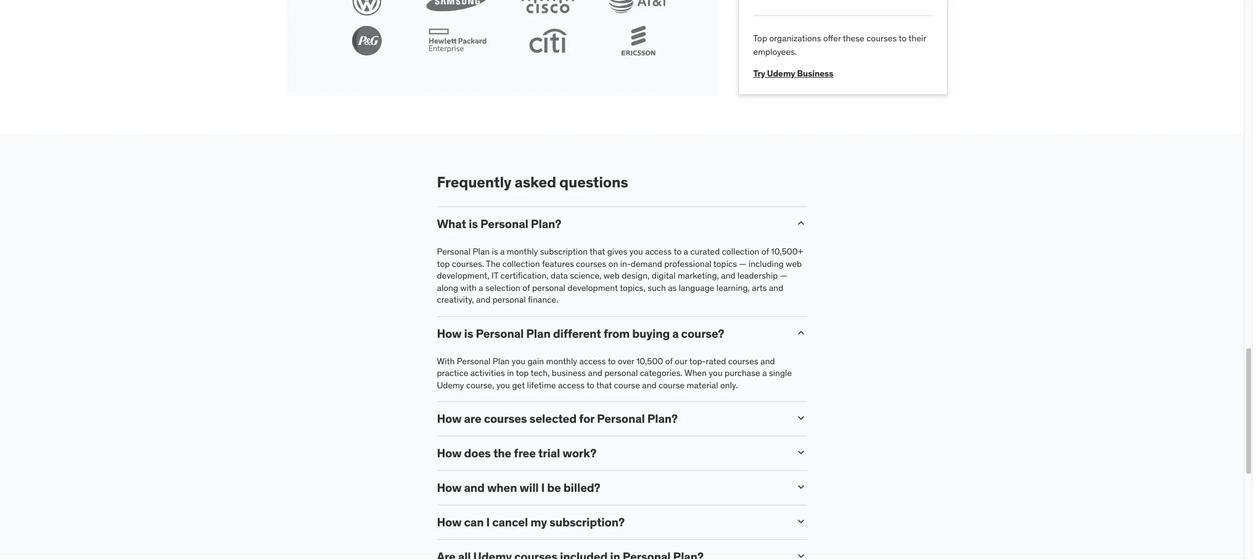 Task type: vqa. For each thing, say whether or not it's contained in the screenshot.
You have alerts icon
no



Task type: describe. For each thing, give the bounding box(es) containing it.
plan inside with personal plan you gain monthly access to over 10,500 of our top-rated courses and practice activities in top tech, business and personal categories. when you purchase a single udemy course, you get lifetime access to that course and course material only.
[[493, 356, 510, 367]]

2 course from the left
[[659, 380, 685, 391]]

from
[[604, 326, 630, 341]]

can
[[464, 515, 484, 530]]

business
[[552, 368, 586, 379]]

science,
[[570, 270, 602, 281]]

with
[[460, 282, 477, 293]]

you up in
[[512, 356, 526, 367]]

courses inside the top organizations offer these courses to their employees.
[[867, 33, 897, 44]]

when
[[685, 368, 707, 379]]

0 vertical spatial web
[[786, 258, 802, 269]]

how does the free trial work?
[[437, 446, 597, 461]]

data
[[551, 270, 568, 281]]

personal inside with personal plan you gain monthly access to over 10,500 of our top-rated courses and practice activities in top tech, business and personal categories. when you purchase a single udemy course, you get lifetime access to that course and course material only.
[[457, 356, 491, 367]]

such
[[648, 282, 666, 293]]

in
[[507, 368, 514, 379]]

how for how can i cancel my subscription?
[[437, 515, 462, 530]]

how can i cancel my subscription?
[[437, 515, 625, 530]]

courses right are
[[484, 412, 527, 427]]

0 vertical spatial udemy
[[767, 68, 795, 79]]

you down in
[[497, 380, 510, 391]]

rated
[[706, 356, 726, 367]]

volkswagen logo image
[[352, 0, 381, 16]]

lifetime
[[527, 380, 556, 391]]

language
[[679, 282, 715, 293]]

trial
[[538, 446, 560, 461]]

different
[[553, 326, 601, 341]]

arts
[[752, 282, 767, 293]]

1 horizontal spatial i
[[541, 481, 545, 495]]

to inside the top organizations offer these courses to their employees.
[[899, 33, 907, 44]]

10,500+
[[771, 246, 803, 257]]

learning,
[[717, 282, 750, 293]]

get
[[512, 380, 525, 391]]

development,
[[437, 270, 490, 281]]

professional
[[665, 258, 712, 269]]

organizations
[[770, 33, 821, 44]]

personal up in
[[476, 326, 524, 341]]

1 vertical spatial web
[[604, 270, 620, 281]]

and up the single
[[761, 356, 775, 367]]

will
[[520, 481, 539, 495]]

and down the with
[[476, 294, 491, 306]]

how can i cancel my subscription? button
[[437, 515, 785, 530]]

with
[[437, 356, 455, 367]]

0 vertical spatial —
[[739, 258, 747, 269]]

asked
[[515, 173, 556, 192]]

employees.
[[754, 46, 797, 58]]

of inside with personal plan you gain monthly access to over 10,500 of our top-rated courses and practice activities in top tech, business and personal categories. when you purchase a single udemy course, you get lifetime access to that course and course material only.
[[665, 356, 673, 367]]

a right the buying
[[673, 326, 679, 341]]

topics,
[[620, 282, 646, 293]]

practice
[[437, 368, 468, 379]]

is for what
[[469, 217, 478, 231]]

citi logo image
[[529, 29, 567, 53]]

creativity,
[[437, 294, 474, 306]]

selection
[[486, 282, 521, 293]]

top organizations offer these courses to their employees.
[[754, 33, 926, 58]]

personal right for
[[597, 412, 645, 427]]

is inside personal plan is a monthly subscription that gives you access to a curated collection of 10,500+ top courses. the collection features courses on in-demand professional topics — including web development, it certification, data science, web design, digital marketing, and leadership — along with a selection of personal development topics, such as language learning, arts and creativity, and personal finance.
[[492, 246, 498, 257]]

and down categories.
[[642, 380, 657, 391]]

small image for how and when will i be billed?
[[795, 481, 807, 494]]

are
[[464, 412, 482, 427]]

buying
[[632, 326, 670, 341]]

including
[[749, 258, 784, 269]]

a inside with personal plan you gain monthly access to over 10,500 of our top-rated courses and practice activities in top tech, business and personal categories. when you purchase a single udemy course, you get lifetime access to that course and course material only.
[[763, 368, 767, 379]]

it
[[492, 270, 499, 281]]

what is personal plan? button
[[437, 217, 785, 231]]

procter & gamble logo image
[[352, 26, 381, 56]]

subscription?
[[550, 515, 625, 530]]

0 horizontal spatial plan?
[[531, 217, 561, 231]]

billed?
[[564, 481, 601, 495]]

top inside personal plan is a monthly subscription that gives you access to a curated collection of 10,500+ top courses. the collection features courses on in-demand professional topics — including web development, it certification, data science, web design, digital marketing, and leadership — along with a selection of personal development topics, such as language learning, arts and creativity, and personal finance.
[[437, 258, 450, 269]]

tech,
[[531, 368, 550, 379]]

5 small image from the top
[[795, 550, 807, 560]]

1 horizontal spatial —
[[780, 270, 788, 281]]

small image for how are courses selected for personal plan?
[[795, 412, 807, 425]]

2 horizontal spatial of
[[762, 246, 769, 257]]

course,
[[466, 380, 494, 391]]

small image for what is personal plan?
[[795, 217, 807, 230]]

personal inside with personal plan you gain monthly access to over 10,500 of our top-rated courses and practice activities in top tech, business and personal categories. when you purchase a single udemy course, you get lifetime access to that course and course material only.
[[605, 368, 638, 379]]

free
[[514, 446, 536, 461]]

finance.
[[528, 294, 558, 306]]

certification,
[[501, 270, 549, 281]]

subscription
[[540, 246, 588, 257]]

top-
[[690, 356, 706, 367]]

features
[[542, 258, 574, 269]]

to inside personal plan is a monthly subscription that gives you access to a curated collection of 10,500+ top courses. the collection features courses on in-demand professional topics — including web development, it certification, data science, web design, digital marketing, and leadership — along with a selection of personal development topics, such as language learning, arts and creativity, and personal finance.
[[674, 246, 682, 257]]

try
[[754, 68, 766, 79]]

be
[[547, 481, 561, 495]]

you inside personal plan is a monthly subscription that gives you access to a curated collection of 10,500+ top courses. the collection features courses on in-demand professional topics — including web development, it certification, data science, web design, digital marketing, and leadership — along with a selection of personal development topics, such as language learning, arts and creativity, and personal finance.
[[630, 246, 643, 257]]

that inside personal plan is a monthly subscription that gives you access to a curated collection of 10,500+ top courses. the collection features courses on in-demand professional topics — including web development, it certification, data science, web design, digital marketing, and leadership — along with a selection of personal development topics, such as language learning, arts and creativity, and personal finance.
[[590, 246, 605, 257]]

0 horizontal spatial collection
[[503, 258, 540, 269]]

topics
[[714, 258, 737, 269]]

marketing,
[[678, 270, 719, 281]]

how and when will i be billed? button
[[437, 481, 785, 495]]

only.
[[720, 380, 738, 391]]

demand
[[631, 258, 662, 269]]

their
[[909, 33, 926, 44]]

personal inside personal plan is a monthly subscription that gives you access to a curated collection of 10,500+ top courses. the collection features courses on in-demand professional topics — including web development, it certification, data science, web design, digital marketing, and leadership — along with a selection of personal development topics, such as language learning, arts and creativity, and personal finance.
[[437, 246, 471, 257]]

categories.
[[640, 368, 683, 379]]



Task type: locate. For each thing, give the bounding box(es) containing it.
0 horizontal spatial of
[[523, 282, 530, 293]]

1 vertical spatial of
[[523, 282, 530, 293]]

personal plan is a monthly subscription that gives you access to a curated collection of 10,500+ top courses. the collection features courses on in-demand professional topics — including web development, it certification, data science, web design, digital marketing, and leadership — along with a selection of personal development topics, such as language learning, arts and creativity, and personal finance.
[[437, 246, 803, 306]]

1 vertical spatial plan
[[526, 326, 551, 341]]

how left can
[[437, 515, 462, 530]]

is up the the
[[492, 246, 498, 257]]

is for how
[[464, 326, 473, 341]]

single
[[769, 368, 792, 379]]

att&t logo image
[[609, 0, 668, 14]]

work?
[[563, 446, 597, 461]]

monthly inside with personal plan you gain monthly access to over 10,500 of our top-rated courses and practice activities in top tech, business and personal categories. when you purchase a single udemy course, you get lifetime access to that course and course material only.
[[546, 356, 577, 367]]

2 how from the top
[[437, 412, 462, 427]]

1 vertical spatial personal
[[493, 294, 526, 306]]

that up 'how are courses selected for personal plan?' dropdown button
[[597, 380, 612, 391]]

of left our
[[665, 356, 673, 367]]

0 horizontal spatial plan
[[473, 246, 490, 257]]

how up with
[[437, 326, 462, 341]]

how is personal plan different from buying a course? button
[[437, 326, 785, 341]]

how for how is personal plan different from buying a course?
[[437, 326, 462, 341]]

small image
[[795, 327, 807, 339], [795, 516, 807, 528]]

to left their
[[899, 33, 907, 44]]

plan up the the
[[473, 246, 490, 257]]

web down 10,500+
[[786, 258, 802, 269]]

2 small image from the top
[[795, 516, 807, 528]]

udemy inside with personal plan you gain monthly access to over 10,500 of our top-rated courses and practice activities in top tech, business and personal categories. when you purchase a single udemy course, you get lifetime access to that course and course material only.
[[437, 380, 464, 391]]

how left the 'when'
[[437, 481, 462, 495]]

1 course from the left
[[614, 380, 640, 391]]

top
[[437, 258, 450, 269], [516, 368, 529, 379]]

1 vertical spatial access
[[580, 356, 606, 367]]

to
[[899, 33, 907, 44], [674, 246, 682, 257], [608, 356, 616, 367], [587, 380, 595, 391]]

with personal plan you gain monthly access to over 10,500 of our top-rated courses and practice activities in top tech, business and personal categories. when you purchase a single udemy course, you get lifetime access to that course and course material only.
[[437, 356, 792, 391]]

and left the 'when'
[[464, 481, 485, 495]]

how for how does the free trial work?
[[437, 446, 462, 461]]

does
[[464, 446, 491, 461]]

activities
[[471, 368, 505, 379]]

over
[[618, 356, 634, 367]]

udemy down practice
[[437, 380, 464, 391]]

plan up in
[[493, 356, 510, 367]]

3 small image from the top
[[795, 447, 807, 459]]

access down business
[[558, 380, 585, 391]]

0 vertical spatial that
[[590, 246, 605, 257]]

0 vertical spatial small image
[[795, 327, 807, 339]]

that left gives
[[590, 246, 605, 257]]

udemy right try
[[767, 68, 795, 79]]

0 horizontal spatial udemy
[[437, 380, 464, 391]]

1 vertical spatial —
[[780, 270, 788, 281]]

course down categories.
[[659, 380, 685, 391]]

10,500
[[637, 356, 663, 367]]

0 vertical spatial i
[[541, 481, 545, 495]]

monthly up certification,
[[507, 246, 538, 257]]

my
[[531, 515, 547, 530]]

frequently asked questions
[[437, 173, 628, 192]]

courses up purchase
[[728, 356, 759, 367]]

1 horizontal spatial plan
[[493, 356, 510, 367]]

0 vertical spatial top
[[437, 258, 450, 269]]

2 vertical spatial is
[[464, 326, 473, 341]]

collection up topics
[[722, 246, 760, 257]]

what is personal plan?
[[437, 217, 561, 231]]

0 horizontal spatial —
[[739, 258, 747, 269]]

is right what
[[469, 217, 478, 231]]

4 small image from the top
[[795, 481, 807, 494]]

personal up finance.
[[532, 282, 566, 293]]

1 horizontal spatial monthly
[[546, 356, 577, 367]]

our
[[675, 356, 688, 367]]

2 horizontal spatial plan
[[526, 326, 551, 341]]

you up demand
[[630, 246, 643, 257]]

business
[[797, 68, 834, 79]]

how left does
[[437, 446, 462, 461]]

access up business
[[580, 356, 606, 367]]

cisco logo image
[[521, 0, 575, 14]]

ericsson logo image
[[622, 26, 655, 56]]

personal up courses.
[[437, 246, 471, 257]]

2 vertical spatial personal
[[605, 368, 638, 379]]

course down over
[[614, 380, 640, 391]]

material
[[687, 380, 718, 391]]

of
[[762, 246, 769, 257], [523, 282, 530, 293], [665, 356, 673, 367]]

1 vertical spatial i
[[486, 515, 490, 530]]

udemy
[[767, 68, 795, 79], [437, 380, 464, 391]]

how for how are courses selected for personal plan?
[[437, 412, 462, 427]]

the
[[493, 446, 512, 461]]

try udemy business link
[[754, 59, 834, 79]]

of down certification,
[[523, 282, 530, 293]]

for
[[579, 412, 595, 427]]

frequently
[[437, 173, 512, 192]]

cancel
[[492, 515, 528, 530]]

these
[[843, 33, 865, 44]]

how for how and when will i be billed?
[[437, 481, 462, 495]]

2 vertical spatial access
[[558, 380, 585, 391]]

1 small image from the top
[[795, 217, 807, 230]]

top inside with personal plan you gain monthly access to over 10,500 of our top-rated courses and practice activities in top tech, business and personal categories. when you purchase a single udemy course, you get lifetime access to that course and course material only.
[[516, 368, 529, 379]]

is down creativity,
[[464, 326, 473, 341]]

0 horizontal spatial monthly
[[507, 246, 538, 257]]

1 vertical spatial top
[[516, 368, 529, 379]]

gives
[[607, 246, 628, 257]]

1 vertical spatial small image
[[795, 516, 807, 528]]

plan inside personal plan is a monthly subscription that gives you access to a curated collection of 10,500+ top courses. the collection features courses on in-demand professional topics — including web development, it certification, data science, web design, digital marketing, and leadership — along with a selection of personal development topics, such as language learning, arts and creativity, and personal finance.
[[473, 246, 490, 257]]

you down rated in the bottom right of the page
[[709, 368, 723, 379]]

gain
[[528, 356, 544, 367]]

courses right these
[[867, 33, 897, 44]]

how are courses selected for personal plan? button
[[437, 412, 785, 427]]

small image for how can i cancel my subscription?
[[795, 516, 807, 528]]

offer
[[823, 33, 841, 44]]

that inside with personal plan you gain monthly access to over 10,500 of our top-rated courses and practice activities in top tech, business and personal categories. when you purchase a single udemy course, you get lifetime access to that course and course material only.
[[597, 380, 612, 391]]

2 vertical spatial plan
[[493, 356, 510, 367]]

1 horizontal spatial personal
[[532, 282, 566, 293]]

to up professional at the right top
[[674, 246, 682, 257]]

development
[[568, 282, 618, 293]]

0 horizontal spatial web
[[604, 270, 620, 281]]

2 small image from the top
[[795, 412, 807, 425]]

personal up activities
[[457, 356, 491, 367]]

personal
[[481, 217, 529, 231], [437, 246, 471, 257], [476, 326, 524, 341], [457, 356, 491, 367], [597, 412, 645, 427]]

monthly up business
[[546, 356, 577, 367]]

small image for how is personal plan different from buying a course?
[[795, 327, 807, 339]]

1 horizontal spatial plan?
[[648, 412, 678, 427]]

0 horizontal spatial i
[[486, 515, 490, 530]]

how does the free trial work? button
[[437, 446, 785, 461]]

personal
[[532, 282, 566, 293], [493, 294, 526, 306], [605, 368, 638, 379]]

0 horizontal spatial personal
[[493, 294, 526, 306]]

selected
[[530, 412, 577, 427]]

plan up gain
[[526, 326, 551, 341]]

0 vertical spatial monthly
[[507, 246, 538, 257]]

0 horizontal spatial top
[[437, 258, 450, 269]]

small image for how does the free trial work?
[[795, 447, 807, 459]]

1 horizontal spatial of
[[665, 356, 673, 367]]

0 vertical spatial access
[[645, 246, 672, 257]]

i left be
[[541, 481, 545, 495]]

a right the with
[[479, 282, 483, 293]]

1 vertical spatial that
[[597, 380, 612, 391]]

when
[[487, 481, 517, 495]]

a up the the
[[500, 246, 505, 257]]

i right can
[[486, 515, 490, 530]]

1 vertical spatial plan?
[[648, 412, 678, 427]]

web
[[786, 258, 802, 269], [604, 270, 620, 281]]

0 vertical spatial collection
[[722, 246, 760, 257]]

samsung logo image
[[426, 0, 488, 12]]

monthly inside personal plan is a monthly subscription that gives you access to a curated collection of 10,500+ top courses. the collection features courses on in-demand professional topics — including web development, it certification, data science, web design, digital marketing, and leadership — along with a selection of personal development topics, such as language learning, arts and creativity, and personal finance.
[[507, 246, 538, 257]]

courses inside personal plan is a monthly subscription that gives you access to a curated collection of 10,500+ top courses. the collection features courses on in-demand professional topics — including web development, it certification, data science, web design, digital marketing, and leadership — along with a selection of personal development topics, such as language learning, arts and creativity, and personal finance.
[[576, 258, 607, 269]]

course
[[614, 380, 640, 391], [659, 380, 685, 391]]

1 vertical spatial collection
[[503, 258, 540, 269]]

web down the 'on' at the top of page
[[604, 270, 620, 281]]

how is personal plan different from buying a course?
[[437, 326, 725, 341]]

digital
[[652, 270, 676, 281]]

1 horizontal spatial collection
[[722, 246, 760, 257]]

0 vertical spatial plan
[[473, 246, 490, 257]]

5 how from the top
[[437, 515, 462, 530]]

how are courses selected for personal plan?
[[437, 412, 678, 427]]

how left are
[[437, 412, 462, 427]]

1 horizontal spatial top
[[516, 368, 529, 379]]

1 horizontal spatial web
[[786, 258, 802, 269]]

plan? up subscription
[[531, 217, 561, 231]]

collection up certification,
[[503, 258, 540, 269]]

top
[[754, 33, 767, 44]]

courses inside with personal plan you gain monthly access to over 10,500 of our top-rated courses and practice activities in top tech, business and personal categories. when you purchase a single udemy course, you get lifetime access to that course and course material only.
[[728, 356, 759, 367]]

in-
[[620, 258, 631, 269]]

top right in
[[516, 368, 529, 379]]

and right arts
[[769, 282, 784, 293]]

hewlett packard enterprise logo image
[[428, 29, 486, 53]]

personal down over
[[605, 368, 638, 379]]

purchase
[[725, 368, 760, 379]]

and right business
[[588, 368, 603, 379]]

as
[[668, 282, 677, 293]]

design,
[[622, 270, 650, 281]]

1 horizontal spatial course
[[659, 380, 685, 391]]

course?
[[681, 326, 725, 341]]

1 how from the top
[[437, 326, 462, 341]]

is
[[469, 217, 478, 231], [492, 246, 498, 257], [464, 326, 473, 341]]

4 how from the top
[[437, 481, 462, 495]]

personal down selection at the left
[[493, 294, 526, 306]]

0 vertical spatial plan?
[[531, 217, 561, 231]]

that
[[590, 246, 605, 257], [597, 380, 612, 391]]

access up demand
[[645, 246, 672, 257]]

to up for
[[587, 380, 595, 391]]

a up professional at the right top
[[684, 246, 688, 257]]

1 vertical spatial monthly
[[546, 356, 577, 367]]

—
[[739, 258, 747, 269], [780, 270, 788, 281]]

monthly
[[507, 246, 538, 257], [546, 356, 577, 367]]

curated
[[691, 246, 720, 257]]

small image
[[795, 217, 807, 230], [795, 412, 807, 425], [795, 447, 807, 459], [795, 481, 807, 494], [795, 550, 807, 560]]

courses.
[[452, 258, 484, 269]]

to left over
[[608, 356, 616, 367]]

personal up the the
[[481, 217, 529, 231]]

0 vertical spatial is
[[469, 217, 478, 231]]

1 vertical spatial is
[[492, 246, 498, 257]]

how and when will i be billed?
[[437, 481, 601, 495]]

— down including
[[780, 270, 788, 281]]

3 how from the top
[[437, 446, 462, 461]]

courses
[[867, 33, 897, 44], [576, 258, 607, 269], [728, 356, 759, 367], [484, 412, 527, 427]]

2 vertical spatial of
[[665, 356, 673, 367]]

leadership
[[738, 270, 778, 281]]

courses up science,
[[576, 258, 607, 269]]

1 horizontal spatial udemy
[[767, 68, 795, 79]]

— right topics
[[739, 258, 747, 269]]

plan
[[473, 246, 490, 257], [526, 326, 551, 341], [493, 356, 510, 367]]

what
[[437, 217, 466, 231]]

questions
[[560, 173, 628, 192]]

try udemy business
[[754, 68, 834, 79]]

plan?
[[531, 217, 561, 231], [648, 412, 678, 427]]

and down topics
[[721, 270, 736, 281]]

top up development,
[[437, 258, 450, 269]]

access inside personal plan is a monthly subscription that gives you access to a curated collection of 10,500+ top courses. the collection features courses on in-demand professional topics — including web development, it certification, data science, web design, digital marketing, and leadership — along with a selection of personal development topics, such as language learning, arts and creativity, and personal finance.
[[645, 246, 672, 257]]

i
[[541, 481, 545, 495], [486, 515, 490, 530]]

1 small image from the top
[[795, 327, 807, 339]]

2 horizontal spatial personal
[[605, 368, 638, 379]]

1 vertical spatial udemy
[[437, 380, 464, 391]]

a left the single
[[763, 368, 767, 379]]

0 vertical spatial personal
[[532, 282, 566, 293]]

of up including
[[762, 246, 769, 257]]

0 vertical spatial of
[[762, 246, 769, 257]]

access
[[645, 246, 672, 257], [580, 356, 606, 367], [558, 380, 585, 391]]

the
[[486, 258, 501, 269]]

0 horizontal spatial course
[[614, 380, 640, 391]]

plan? down categories.
[[648, 412, 678, 427]]

on
[[609, 258, 618, 269]]



